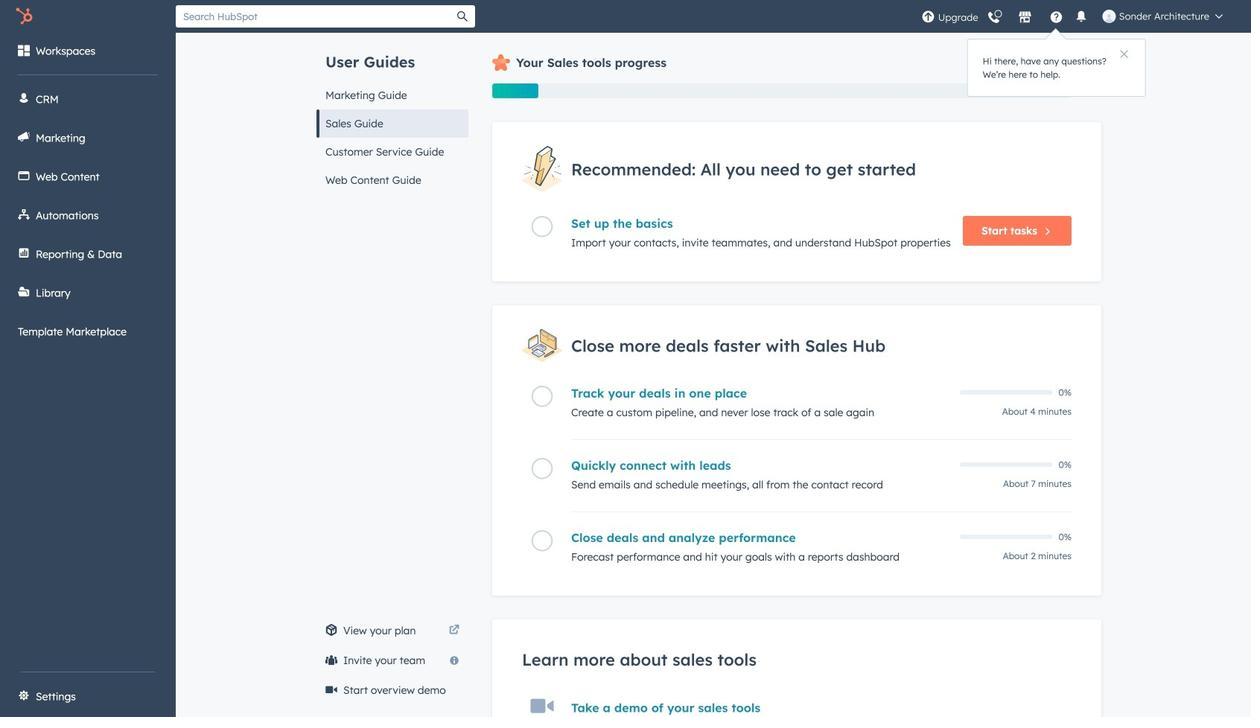 Task type: describe. For each thing, give the bounding box(es) containing it.
Search HubSpot search field
[[176, 5, 450, 28]]

1 link opens in a new window image from the top
[[449, 622, 460, 640]]

1 horizontal spatial menu
[[921, 0, 1234, 33]]

marketplaces image
[[1019, 11, 1032, 25]]

0 horizontal spatial menu
[[0, 33, 176, 651]]

user guides element
[[317, 33, 469, 194]]



Task type: locate. For each thing, give the bounding box(es) containing it.
tooltip
[[968, 28, 1146, 97]]

tim s image
[[1103, 10, 1117, 23]]

2 link opens in a new window image from the top
[[449, 626, 460, 636]]

link opens in a new window image
[[449, 622, 460, 640], [449, 626, 460, 636]]

progress bar
[[492, 83, 539, 98]]

menu
[[921, 0, 1234, 33], [0, 33, 176, 651]]



Task type: vqa. For each thing, say whether or not it's contained in the screenshot.
top to
no



